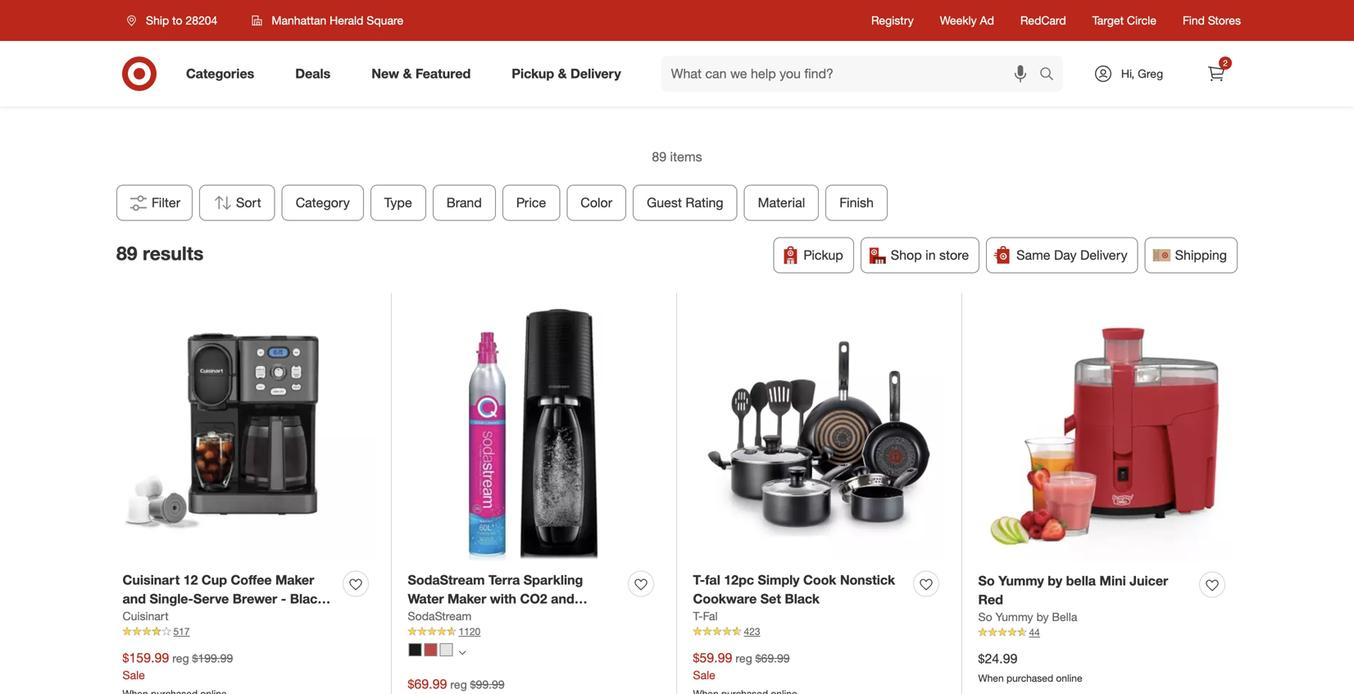 Task type: vqa. For each thing, say whether or not it's contained in the screenshot.
Deals link
yes



Task type: locate. For each thing, give the bounding box(es) containing it.
cuisinart down single-
[[123, 609, 169, 624]]

0 horizontal spatial $69.99
[[408, 676, 447, 692]]

1 vertical spatial 89
[[116, 242, 137, 265]]

1 horizontal spatial sale
[[693, 668, 716, 683]]

t- up the cookware
[[693, 572, 705, 588]]

What can we help you find? suggestions appear below search field
[[661, 56, 1044, 92]]

manhattan herald square button
[[241, 6, 414, 35]]

search
[[1032, 67, 1071, 83]]

sodastream up water on the bottom of page
[[408, 572, 485, 588]]

1 horizontal spatial 89
[[652, 149, 667, 165]]

& for pickup
[[558, 66, 567, 82]]

$69.99 down 423
[[755, 651, 790, 665]]

2 sale from the left
[[693, 668, 716, 683]]

89 left the results on the left of the page
[[116, 242, 137, 265]]

1 horizontal spatial black
[[785, 591, 820, 607]]

cuisinart up single-
[[123, 572, 180, 588]]

1 black from the left
[[290, 591, 325, 607]]

shop
[[891, 247, 922, 263]]

guest rating button
[[633, 185, 738, 221]]

0 vertical spatial sodastream
[[408, 572, 485, 588]]

redcard
[[1020, 13, 1066, 27]]

1 horizontal spatial -
[[281, 591, 286, 607]]

reg down the 517
[[172, 651, 189, 665]]

1 vertical spatial maker
[[448, 591, 486, 607]]

category
[[296, 195, 350, 211]]

sale down $59.99
[[693, 668, 716, 683]]

shop in store
[[891, 247, 969, 263]]

t-fal link
[[693, 608, 718, 625]]

delivery for same day delivery
[[1080, 247, 1128, 263]]

and inside cuisinart 12 cup coffee maker and single-serve brewer - black stainless steel - ss-16bks
[[123, 591, 146, 607]]

1 vertical spatial by
[[1036, 610, 1049, 624]]

0 vertical spatial cuisinart
[[123, 572, 180, 588]]

red image
[[424, 643, 437, 657]]

price button
[[502, 185, 560, 221]]

cookware
[[693, 591, 757, 607]]

and down sparkling
[[551, 591, 574, 607]]

so down red on the bottom right of the page
[[978, 610, 992, 624]]

yummy for so yummy by bella mini juicer red
[[999, 573, 1044, 589]]

reg inside $159.99 reg $199.99 sale
[[172, 651, 189, 665]]

0 horizontal spatial black
[[290, 591, 325, 607]]

items
[[670, 149, 702, 165]]

0 vertical spatial yummy
[[999, 573, 1044, 589]]

28204
[[186, 13, 218, 27]]

1 t- from the top
[[693, 572, 705, 588]]

1 horizontal spatial maker
[[448, 591, 486, 607]]

0 vertical spatial by
[[1048, 573, 1063, 589]]

1 cuisinart from the top
[[123, 572, 180, 588]]

delivery inside button
[[1080, 247, 1128, 263]]

$199.99
[[192, 651, 233, 665]]

filter button
[[116, 185, 193, 221]]

yummy for so yummy by bella
[[996, 610, 1033, 624]]

so inside "so yummy by bella mini juicer red"
[[978, 573, 995, 589]]

89
[[652, 149, 667, 165], [116, 242, 137, 265]]

material
[[758, 195, 805, 211]]

$24.99 when purchased online
[[978, 651, 1082, 685]]

$59.99
[[693, 650, 732, 666]]

$69.99 down red image
[[408, 676, 447, 692]]

1 sale from the left
[[123, 668, 145, 683]]

steel
[[183, 610, 215, 626]]

shop in store button
[[861, 237, 980, 273]]

yummy inside "so yummy by bella mini juicer red"
[[999, 573, 1044, 589]]

1 horizontal spatial reg
[[450, 677, 467, 692]]

0 horizontal spatial &
[[403, 66, 412, 82]]

t-fal 12pc simply cook nonstick cookware set black image
[[693, 309, 946, 562], [693, 309, 946, 562]]

2 black from the left
[[785, 591, 820, 607]]

& for new
[[403, 66, 412, 82]]

- left ss-
[[218, 610, 224, 626]]

single-
[[150, 591, 193, 607]]

1 horizontal spatial pickup
[[804, 247, 843, 263]]

1 vertical spatial so
[[978, 610, 992, 624]]

sort button
[[199, 185, 275, 221]]

pickup & delivery link
[[498, 56, 642, 92]]

1 so from the top
[[978, 573, 995, 589]]

reg inside $59.99 reg $69.99 sale
[[736, 651, 752, 665]]

black up 16bks
[[290, 591, 325, 607]]

0 horizontal spatial pickup
[[512, 66, 554, 82]]

maker inside cuisinart 12 cup coffee maker and single-serve brewer - black stainless steel - ss-16bks
[[275, 572, 314, 588]]

maker up carbonating
[[448, 591, 486, 607]]

black down cook
[[785, 591, 820, 607]]

t- down the cookware
[[693, 609, 703, 624]]

0 horizontal spatial maker
[[275, 572, 314, 588]]

reg inside $69.99 reg $99.99
[[450, 677, 467, 692]]

$59.99 reg $69.99 sale
[[693, 650, 790, 683]]

2 and from the left
[[551, 591, 574, 607]]

sale inside $159.99 reg $199.99 sale
[[123, 668, 145, 683]]

brand
[[447, 195, 482, 211]]

0 horizontal spatial and
[[123, 591, 146, 607]]

pickup for pickup & delivery
[[512, 66, 554, 82]]

0 vertical spatial t-
[[693, 572, 705, 588]]

0 vertical spatial -
[[281, 591, 286, 607]]

new
[[372, 66, 399, 82]]

shipping
[[1175, 247, 1227, 263]]

pickup & delivery
[[512, 66, 621, 82]]

color
[[581, 195, 612, 211]]

type button
[[370, 185, 426, 221]]

maker right coffee
[[275, 572, 314, 588]]

carbonating
[[408, 610, 485, 626]]

guest
[[647, 195, 682, 211]]

2 cuisinart from the top
[[123, 609, 169, 624]]

circle
[[1127, 13, 1157, 27]]

find stores
[[1183, 13, 1241, 27]]

maker inside sodastream terra sparkling water maker with co2 and carbonating bottle
[[448, 591, 486, 607]]

reg left $99.99
[[450, 677, 467, 692]]

so for so yummy by bella mini juicer red
[[978, 573, 995, 589]]

1 vertical spatial delivery
[[1080, 247, 1128, 263]]

1 vertical spatial -
[[218, 610, 224, 626]]

sale inside $59.99 reg $69.99 sale
[[693, 668, 716, 683]]

category button
[[282, 185, 364, 221]]

1 and from the left
[[123, 591, 146, 607]]

white/gold image
[[440, 643, 453, 657]]

0 vertical spatial so
[[978, 573, 995, 589]]

2 so from the top
[[978, 610, 992, 624]]

yummy
[[999, 573, 1044, 589], [996, 610, 1033, 624]]

t- inside t-fal 12pc simply cook nonstick cookware set black
[[693, 572, 705, 588]]

in
[[926, 247, 936, 263]]

0 vertical spatial pickup
[[512, 66, 554, 82]]

by left bella
[[1048, 573, 1063, 589]]

guest rating
[[647, 195, 724, 211]]

cuisinart link
[[123, 608, 169, 625]]

1 sodastream from the top
[[408, 572, 485, 588]]

weekly
[[940, 13, 977, 27]]

$99.99
[[470, 677, 505, 692]]

t- for fal
[[693, 572, 705, 588]]

sodastream terra sparkling water maker with co2 and carbonating bottle image
[[408, 309, 660, 562], [408, 309, 660, 562]]

new & featured
[[372, 66, 471, 82]]

t-fal
[[693, 609, 718, 624]]

and inside sodastream terra sparkling water maker with co2 and carbonating bottle
[[551, 591, 574, 607]]

yummy up red on the bottom right of the page
[[999, 573, 1044, 589]]

1 vertical spatial $69.99
[[408, 676, 447, 692]]

maker
[[275, 572, 314, 588], [448, 591, 486, 607]]

by
[[1048, 573, 1063, 589], [1036, 610, 1049, 624]]

cuisinart 12 cup coffee maker and single-serve brewer - black stainless steel - ss-16bks image
[[123, 309, 375, 562], [123, 309, 375, 562]]

sale down $159.99 in the bottom left of the page
[[123, 668, 145, 683]]

by for bella
[[1036, 610, 1049, 624]]

0 horizontal spatial -
[[218, 610, 224, 626]]

reg down 423
[[736, 651, 752, 665]]

by inside "so yummy by bella mini juicer red"
[[1048, 573, 1063, 589]]

yummy up 44
[[996, 610, 1033, 624]]

type
[[384, 195, 412, 211]]

1 vertical spatial t-
[[693, 609, 703, 624]]

hi, greg
[[1121, 66, 1163, 81]]

store
[[939, 247, 969, 263]]

1 vertical spatial sodastream
[[408, 609, 472, 624]]

bottle
[[489, 610, 527, 626]]

sodastream down water on the bottom of page
[[408, 609, 472, 624]]

greg
[[1138, 66, 1163, 81]]

material button
[[744, 185, 819, 221]]

2 sodastream from the top
[[408, 609, 472, 624]]

1 horizontal spatial and
[[551, 591, 574, 607]]

1 vertical spatial pickup
[[804, 247, 843, 263]]

1 horizontal spatial &
[[558, 66, 567, 82]]

cuisinart
[[123, 572, 180, 588], [123, 609, 169, 624]]

sodastream inside sodastream terra sparkling water maker with co2 and carbonating bottle
[[408, 572, 485, 588]]

sale for $59.99
[[693, 668, 716, 683]]

cuisinart 12 cup coffee maker and single-serve brewer - black stainless steel - ss-16bks
[[123, 572, 325, 626]]

and up cuisinart link
[[123, 591, 146, 607]]

sodastream
[[408, 572, 485, 588], [408, 609, 472, 624]]

1 & from the left
[[403, 66, 412, 82]]

pickup
[[512, 66, 554, 82], [804, 247, 843, 263]]

find stores link
[[1183, 12, 1241, 29]]

maker for bottle
[[448, 591, 486, 607]]

registry
[[871, 13, 914, 27]]

0 vertical spatial maker
[[275, 572, 314, 588]]

0 vertical spatial delivery
[[571, 66, 621, 82]]

1 vertical spatial cuisinart
[[123, 609, 169, 624]]

yummy inside so yummy by bella link
[[996, 610, 1033, 624]]

cuisinart inside cuisinart 12 cup coffee maker and single-serve brewer - black stainless steel - ss-16bks
[[123, 572, 180, 588]]

target circle link
[[1092, 12, 1157, 29]]

pickup for pickup
[[804, 247, 843, 263]]

0 vertical spatial 89
[[652, 149, 667, 165]]

2 t- from the top
[[693, 609, 703, 624]]

sodastream terra sparkling water maker with co2 and carbonating bottle
[[408, 572, 583, 626]]

nonstick
[[840, 572, 895, 588]]

1 horizontal spatial $69.99
[[755, 651, 790, 665]]

2 horizontal spatial reg
[[736, 651, 752, 665]]

1 vertical spatial yummy
[[996, 610, 1033, 624]]

0 horizontal spatial sale
[[123, 668, 145, 683]]

89 left items
[[652, 149, 667, 165]]

deals link
[[281, 56, 351, 92]]

so yummy by bella mini juicer red image
[[978, 309, 1232, 562], [978, 309, 1232, 562]]

pickup inside button
[[804, 247, 843, 263]]

square
[[367, 13, 403, 27]]

maker for -
[[275, 572, 314, 588]]

finish
[[840, 195, 874, 211]]

so up red on the bottom right of the page
[[978, 573, 995, 589]]

fal
[[705, 572, 720, 588]]

2 & from the left
[[558, 66, 567, 82]]

sale
[[123, 668, 145, 683], [693, 668, 716, 683]]

1 horizontal spatial delivery
[[1080, 247, 1128, 263]]

red
[[978, 592, 1003, 608]]

black
[[290, 591, 325, 607], [785, 591, 820, 607]]

t-
[[693, 572, 705, 588], [693, 609, 703, 624]]

0 horizontal spatial reg
[[172, 651, 189, 665]]

0 horizontal spatial 89
[[116, 242, 137, 265]]

- up 16bks
[[281, 591, 286, 607]]

find
[[1183, 13, 1205, 27]]

by up 44
[[1036, 610, 1049, 624]]

0 horizontal spatial delivery
[[571, 66, 621, 82]]

0 vertical spatial $69.99
[[755, 651, 790, 665]]



Task type: describe. For each thing, give the bounding box(es) containing it.
black inside t-fal 12pc simply cook nonstick cookware set black
[[785, 591, 820, 607]]

$159.99 reg $199.99 sale
[[123, 650, 233, 683]]

filter
[[152, 195, 180, 211]]

89 for 89 items
[[652, 149, 667, 165]]

bella
[[1066, 573, 1096, 589]]

$159.99
[[123, 650, 169, 666]]

reg for $59.99
[[736, 651, 752, 665]]

ship to 28204
[[146, 13, 218, 27]]

$69.99 inside $59.99 reg $69.99 sale
[[755, 651, 790, 665]]

cup
[[202, 572, 227, 588]]

cuisinart for cuisinart 12 cup coffee maker and single-serve brewer - black stainless steel - ss-16bks
[[123, 572, 180, 588]]

day
[[1054, 247, 1077, 263]]

1120
[[459, 626, 481, 638]]

results
[[143, 242, 204, 265]]

t- for fal
[[693, 609, 703, 624]]

simply
[[758, 572, 800, 588]]

co2
[[520, 591, 547, 607]]

2
[[1223, 58, 1228, 68]]

target circle
[[1092, 13, 1157, 27]]

water
[[408, 591, 444, 607]]

categories link
[[172, 56, 275, 92]]

517
[[173, 626, 190, 638]]

herald
[[330, 13, 363, 27]]

with
[[490, 591, 516, 607]]

shipping button
[[1145, 237, 1238, 273]]

89 results
[[116, 242, 204, 265]]

fal
[[703, 609, 718, 624]]

redcard link
[[1020, 12, 1066, 29]]

same
[[1017, 247, 1051, 263]]

stainless
[[123, 610, 179, 626]]

cuisinart 12 cup coffee maker and single-serve brewer - black stainless steel - ss-16bks link
[[123, 571, 336, 626]]

sodastream terra sparkling water maker with co2 and carbonating bottle link
[[408, 571, 622, 626]]

ss-
[[227, 610, 250, 626]]

$24.99
[[978, 651, 1018, 667]]

pickup button
[[773, 237, 854, 273]]

423
[[744, 626, 760, 638]]

stores
[[1208, 13, 1241, 27]]

when
[[978, 672, 1004, 685]]

2 link
[[1198, 56, 1235, 92]]

so yummy by bella mini juicer red link
[[978, 572, 1193, 609]]

online
[[1056, 672, 1082, 685]]

delivery for pickup & delivery
[[571, 66, 621, 82]]

t-fal 12pc simply cook nonstick cookware set black link
[[693, 571, 907, 608]]

hi,
[[1121, 66, 1135, 81]]

search button
[[1032, 56, 1071, 95]]

categories
[[186, 66, 254, 82]]

t-fal 12pc simply cook nonstick cookware set black
[[693, 572, 895, 607]]

black inside cuisinart 12 cup coffee maker and single-serve brewer - black stainless steel - ss-16bks
[[290, 591, 325, 607]]

rating
[[686, 195, 724, 211]]

all colors image
[[459, 649, 466, 657]]

reg for $159.99
[[172, 651, 189, 665]]

juicer
[[1130, 573, 1168, 589]]

mini
[[1100, 573, 1126, 589]]

manhattan
[[272, 13, 326, 27]]

featured
[[415, 66, 471, 82]]

serve
[[193, 591, 229, 607]]

89 items
[[652, 149, 702, 165]]

weekly ad link
[[940, 12, 994, 29]]

so yummy by bella link
[[978, 609, 1077, 626]]

44
[[1029, 626, 1040, 639]]

sodastream for sodastream
[[408, 609, 472, 624]]

brewer
[[233, 591, 277, 607]]

deals
[[295, 66, 331, 82]]

1120 link
[[408, 625, 660, 639]]

terra
[[489, 572, 520, 588]]

cuisinart for cuisinart
[[123, 609, 169, 624]]

sale for $159.99
[[123, 668, 145, 683]]

44 link
[[978, 626, 1232, 640]]

89 for 89 results
[[116, 242, 137, 265]]

coffee
[[231, 572, 272, 588]]

brand button
[[433, 185, 496, 221]]

black image
[[409, 643, 422, 657]]

ship
[[146, 13, 169, 27]]

by for bella
[[1048, 573, 1063, 589]]

new & featured link
[[358, 56, 491, 92]]

so for so yummy by bella
[[978, 610, 992, 624]]

ad
[[980, 13, 994, 27]]

sodastream for sodastream terra sparkling water maker with co2 and carbonating bottle
[[408, 572, 485, 588]]

target
[[1092, 13, 1124, 27]]

color button
[[567, 185, 626, 221]]

12pc
[[724, 572, 754, 588]]

set
[[761, 591, 781, 607]]

all colors element
[[459, 647, 466, 657]]

price
[[516, 195, 546, 211]]

to
[[172, 13, 182, 27]]

16bks
[[250, 610, 291, 626]]



